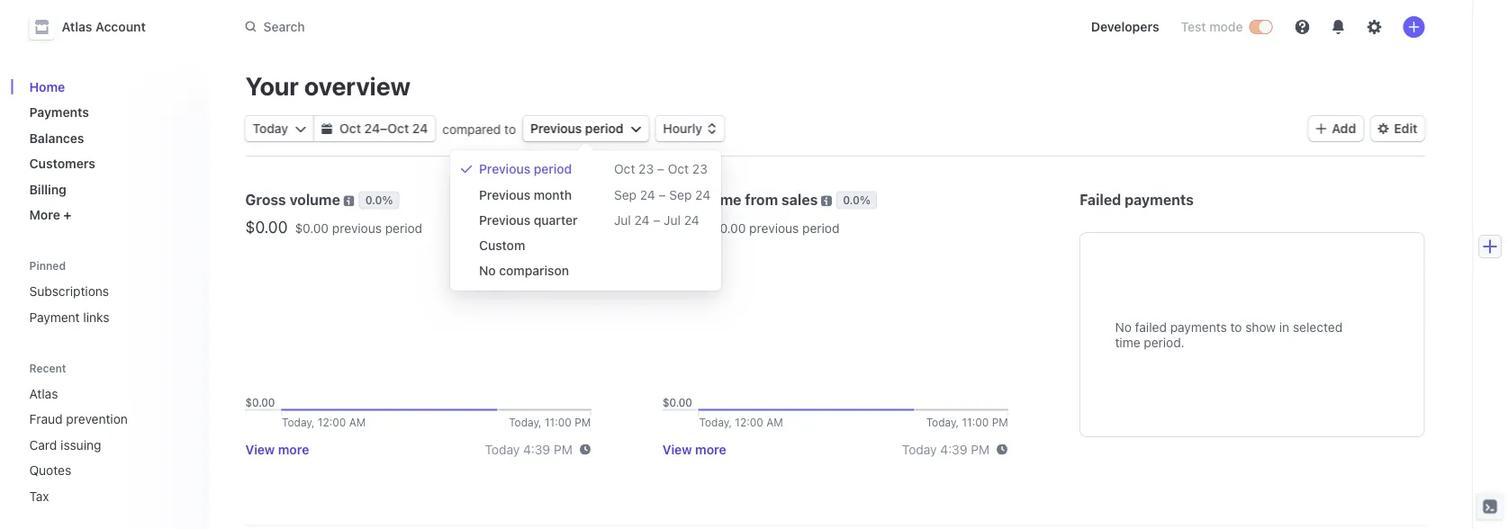 Task type: describe. For each thing, give the bounding box(es) containing it.
pm for net volume from sales
[[971, 442, 990, 457]]

4:39 for gross volume
[[523, 442, 550, 457]]

today for net
[[902, 442, 937, 457]]

24 left compared
[[412, 121, 428, 136]]

gross
[[245, 191, 286, 208]]

notifications image
[[1331, 20, 1346, 34]]

custom button
[[454, 233, 718, 258]]

test
[[1181, 19, 1206, 34]]

selected
[[1293, 320, 1343, 335]]

no comparison button
[[454, 258, 718, 284]]

24 up jul 24 – jul 24
[[640, 188, 655, 203]]

customers link
[[22, 149, 195, 178]]

your overview
[[245, 71, 411, 100]]

more +
[[29, 208, 72, 222]]

compared to
[[442, 121, 516, 136]]

to inside no failed payments to show in selected time period.
[[1230, 320, 1242, 335]]

info image
[[821, 196, 832, 207]]

2 jul from the left
[[664, 213, 681, 228]]

0 vertical spatial payments
[[1125, 191, 1194, 208]]

sales
[[782, 191, 818, 208]]

+
[[63, 208, 72, 222]]

no for no comparison
[[479, 263, 496, 278]]

balances link
[[22, 123, 195, 153]]

– for oct 24
[[380, 121, 388, 136]]

fraud prevention
[[29, 412, 128, 427]]

$0.00 down net volume from sales
[[712, 221, 746, 235]]

card issuing
[[29, 438, 101, 452]]

$0.00 down gross
[[245, 217, 288, 236]]

previous for gross volume
[[332, 221, 382, 235]]

previous up custom
[[479, 213, 530, 228]]

balances
[[29, 131, 84, 145]]

pinned
[[29, 260, 66, 272]]

4:39 for net volume from sales
[[940, 442, 968, 457]]

previous quarter
[[479, 213, 578, 228]]

pinned element
[[22, 277, 195, 332]]

Search search field
[[235, 11, 742, 43]]

svg image inside previous period popup button
[[631, 123, 641, 134]]

help image
[[1295, 20, 1310, 34]]

more for net
[[695, 442, 726, 457]]

atlas account
[[62, 19, 146, 34]]

edit button
[[1371, 116, 1425, 141]]

recent element
[[11, 379, 209, 511]]

net volume from sales
[[663, 191, 818, 208]]

0.0% for gross volume
[[365, 194, 393, 207]]

sep 24 – sep 24
[[614, 188, 711, 203]]

payments inside no failed payments to show in selected time period.
[[1170, 320, 1227, 335]]

fraud prevention link
[[22, 405, 170, 434]]

1 jul from the left
[[614, 213, 631, 228]]

failed payments
[[1080, 191, 1194, 208]]

compared
[[442, 121, 501, 136]]

show
[[1246, 320, 1276, 335]]

home link
[[22, 72, 195, 101]]

– for jul 24
[[653, 213, 660, 228]]

previous up previous month at top
[[479, 162, 530, 176]]

account
[[96, 19, 146, 34]]

custom
[[479, 238, 525, 253]]

settings image
[[1367, 20, 1382, 34]]

test mode
[[1181, 19, 1243, 34]]

recent navigation links element
[[11, 353, 209, 511]]

net
[[663, 191, 687, 208]]

in
[[1279, 320, 1290, 335]]

more for gross
[[278, 442, 309, 457]]

gross volume
[[245, 191, 340, 208]]

2 sep from the left
[[669, 188, 692, 203]]

search
[[263, 19, 305, 34]]

previous up previous quarter
[[479, 188, 530, 203]]

billing
[[29, 182, 66, 197]]

svg image
[[296, 123, 306, 134]]

2 23 from the left
[[692, 162, 708, 176]]

today 4:39 pm for net volume from sales
[[902, 442, 990, 457]]

quotes
[[29, 463, 71, 478]]

prevention
[[66, 412, 128, 427]]

comparison
[[499, 263, 569, 278]]

core navigation links element
[[22, 72, 195, 230]]

card
[[29, 438, 57, 452]]

billing link
[[22, 175, 195, 204]]

oct 23 – oct 23
[[614, 162, 708, 176]]

period inside popup button
[[585, 121, 623, 136]]

quarter
[[534, 213, 578, 228]]

tax link
[[22, 482, 170, 511]]

oct 24 – oct 24
[[340, 121, 428, 136]]

failed
[[1080, 191, 1121, 208]]

previous inside popup button
[[530, 121, 582, 136]]

customers
[[29, 156, 95, 171]]

– for oct 23
[[657, 162, 664, 176]]



Task type: locate. For each thing, give the bounding box(es) containing it.
1 horizontal spatial atlas
[[62, 19, 92, 34]]

jul up custom button
[[614, 213, 631, 228]]

today inside popup button
[[253, 121, 288, 136]]

1 view more link from the left
[[245, 442, 309, 457]]

previous down from
[[749, 221, 799, 235]]

jul down net
[[664, 213, 681, 228]]

today for gross
[[485, 442, 520, 457]]

0 horizontal spatial more
[[278, 442, 309, 457]]

1 vertical spatial atlas
[[29, 386, 58, 401]]

1 pm from the left
[[554, 442, 573, 457]]

– for sep 24
[[659, 188, 666, 203]]

payments link
[[22, 98, 195, 127]]

0 vertical spatial no
[[479, 263, 496, 278]]

volume for net
[[691, 191, 742, 208]]

1 horizontal spatial 23
[[692, 162, 708, 176]]

atlas for atlas
[[29, 386, 58, 401]]

add button
[[1309, 116, 1363, 141]]

1 svg image from the left
[[322, 123, 332, 134]]

2 pm from the left
[[971, 442, 990, 457]]

1 horizontal spatial to
[[1230, 320, 1242, 335]]

toolbar
[[1309, 116, 1425, 141]]

0 horizontal spatial volume
[[290, 191, 340, 208]]

jul 24 – jul 24
[[614, 213, 699, 228]]

view for net
[[663, 442, 692, 457]]

0.0% right info image
[[843, 194, 871, 207]]

payments
[[29, 105, 89, 120]]

–
[[380, 121, 388, 136], [657, 162, 664, 176], [659, 188, 666, 203], [653, 213, 660, 228]]

previous down info icon
[[332, 221, 382, 235]]

0 horizontal spatial jul
[[614, 213, 631, 228]]

1 horizontal spatial pm
[[971, 442, 990, 457]]

overview
[[304, 71, 411, 100]]

svg image right svg icon
[[322, 123, 332, 134]]

24 down net
[[684, 213, 699, 228]]

pm
[[554, 442, 573, 457], [971, 442, 990, 457]]

0.0% right info icon
[[365, 194, 393, 207]]

atlas for atlas account
[[62, 19, 92, 34]]

0 horizontal spatial 0.0%
[[365, 194, 393, 207]]

1 more from the left
[[278, 442, 309, 457]]

more
[[278, 442, 309, 457], [695, 442, 726, 457]]

2 0.0% from the left
[[843, 194, 871, 207]]

1 today 4:39 pm from the left
[[485, 442, 573, 457]]

2 $0.00 $0.00 previous period from the left
[[663, 217, 840, 236]]

atlas
[[62, 19, 92, 34], [29, 386, 58, 401]]

oct
[[340, 121, 361, 136], [388, 121, 409, 136], [614, 162, 635, 176], [668, 162, 689, 176]]

$0.00 $0.00 previous period for net volume from sales
[[663, 217, 840, 236]]

1 vertical spatial to
[[1230, 320, 1242, 335]]

payment
[[29, 310, 80, 325]]

1 horizontal spatial 0.0%
[[843, 194, 871, 207]]

recent
[[29, 362, 66, 374]]

1 horizontal spatial today
[[485, 442, 520, 457]]

– down 'sep 24 – sep 24' in the top left of the page
[[653, 213, 660, 228]]

$0.00 down net
[[663, 217, 705, 236]]

no down custom
[[479, 263, 496, 278]]

2 svg image from the left
[[631, 123, 641, 134]]

month
[[534, 188, 572, 203]]

to right compared
[[504, 121, 516, 136]]

no left failed
[[1115, 320, 1132, 335]]

volume right net
[[691, 191, 742, 208]]

2 view more from the left
[[663, 442, 726, 457]]

sep down oct 23 – oct 23
[[669, 188, 692, 203]]

2 more from the left
[[695, 442, 726, 457]]

volume
[[290, 191, 340, 208], [691, 191, 742, 208]]

payments
[[1125, 191, 1194, 208], [1170, 320, 1227, 335]]

view more for net
[[663, 442, 726, 457]]

today button
[[245, 116, 314, 141]]

4:39
[[523, 442, 550, 457], [940, 442, 968, 457]]

0 horizontal spatial today 4:39 pm
[[485, 442, 573, 457]]

0 horizontal spatial $0.00 $0.00 previous period
[[245, 217, 422, 236]]

sep up jul 24 – jul 24
[[614, 188, 637, 203]]

sep
[[614, 188, 637, 203], [669, 188, 692, 203]]

info image
[[344, 196, 354, 207]]

jul
[[614, 213, 631, 228], [664, 213, 681, 228]]

to
[[504, 121, 516, 136], [1230, 320, 1242, 335]]

to left show
[[1230, 320, 1242, 335]]

1 vertical spatial payments
[[1170, 320, 1227, 335]]

developers link
[[1084, 13, 1167, 41]]

previous period button
[[523, 116, 649, 141]]

1 horizontal spatial more
[[695, 442, 726, 457]]

no failed payments to show in selected time period.
[[1115, 320, 1343, 350]]

1 horizontal spatial volume
[[691, 191, 742, 208]]

$0.00 $0.00 previous period down info icon
[[245, 217, 422, 236]]

svg image up oct 23 – oct 23
[[631, 123, 641, 134]]

no inside no failed payments to show in selected time period.
[[1115, 320, 1132, 335]]

1 view more from the left
[[245, 442, 309, 457]]

today 4:39 pm for gross volume
[[485, 442, 573, 457]]

$0.00 $0.00 previous period
[[245, 217, 422, 236], [663, 217, 840, 236]]

no
[[479, 263, 496, 278], [1115, 320, 1132, 335]]

2 volume from the left
[[691, 191, 742, 208]]

0 horizontal spatial view more
[[245, 442, 309, 457]]

24 down 'sep 24 – sep 24' in the top left of the page
[[634, 213, 650, 228]]

– up 'sep 24 – sep 24' in the top left of the page
[[657, 162, 664, 176]]

add
[[1332, 121, 1356, 136]]

edit
[[1394, 121, 1418, 136]]

view more link for gross
[[245, 442, 309, 457]]

previous period up previous month at top
[[479, 162, 572, 176]]

svg image
[[322, 123, 332, 134], [631, 123, 641, 134]]

view
[[245, 442, 275, 457], [663, 442, 692, 457]]

pm for gross volume
[[554, 442, 573, 457]]

today
[[253, 121, 288, 136], [485, 442, 520, 457], [902, 442, 937, 457]]

period
[[585, 121, 623, 136], [534, 162, 572, 176], [385, 221, 422, 235], [802, 221, 840, 235]]

tax
[[29, 489, 49, 504]]

more
[[29, 208, 60, 222]]

no inside button
[[479, 263, 496, 278]]

volume left info icon
[[290, 191, 340, 208]]

view more for gross
[[245, 442, 309, 457]]

toolbar containing add
[[1309, 116, 1425, 141]]

$0.00
[[245, 217, 288, 236], [663, 217, 705, 236], [295, 221, 329, 235], [712, 221, 746, 235]]

no for no failed payments to show in selected time period.
[[1115, 320, 1132, 335]]

1 $0.00 $0.00 previous period from the left
[[245, 217, 422, 236]]

previous month
[[479, 188, 572, 203]]

previous
[[530, 121, 582, 136], [479, 162, 530, 176], [479, 188, 530, 203], [479, 213, 530, 228]]

previous for net volume from sales
[[749, 221, 799, 235]]

atlas link
[[22, 379, 170, 408]]

previous period up month
[[530, 121, 623, 136]]

2 view from the left
[[663, 442, 692, 457]]

0 horizontal spatial 4:39
[[523, 442, 550, 457]]

0 horizontal spatial no
[[479, 263, 496, 278]]

0 vertical spatial atlas
[[62, 19, 92, 34]]

1 volume from the left
[[290, 191, 340, 208]]

time period.
[[1115, 335, 1185, 350]]

24 right net
[[695, 188, 711, 203]]

1 horizontal spatial today 4:39 pm
[[902, 442, 990, 457]]

previous up month
[[530, 121, 582, 136]]

1 horizontal spatial sep
[[669, 188, 692, 203]]

today 4:39 pm
[[485, 442, 573, 457], [902, 442, 990, 457]]

links
[[83, 310, 109, 325]]

view more
[[245, 442, 309, 457], [663, 442, 726, 457]]

0.0% for net volume from sales
[[843, 194, 871, 207]]

failed
[[1135, 320, 1167, 335]]

1 0.0% from the left
[[365, 194, 393, 207]]

24 down overview
[[364, 121, 380, 136]]

payment links
[[29, 310, 109, 325]]

0 horizontal spatial today
[[253, 121, 288, 136]]

1 sep from the left
[[614, 188, 637, 203]]

$0.00 $0.00 previous period down from
[[663, 217, 840, 236]]

fraud
[[29, 412, 63, 427]]

atlas inside atlas account button
[[62, 19, 92, 34]]

0 horizontal spatial view more link
[[245, 442, 309, 457]]

1 previous from the left
[[332, 221, 382, 235]]

your
[[245, 71, 299, 100]]

1 horizontal spatial view more link
[[663, 442, 726, 457]]

1 horizontal spatial jul
[[664, 213, 681, 228]]

home
[[29, 79, 65, 94]]

view more link
[[245, 442, 309, 457], [663, 442, 726, 457]]

previous
[[332, 221, 382, 235], [749, 221, 799, 235]]

atlas up fraud
[[29, 386, 58, 401]]

2 previous from the left
[[749, 221, 799, 235]]

– down overview
[[380, 121, 388, 136]]

0 horizontal spatial previous
[[332, 221, 382, 235]]

subscriptions
[[29, 284, 109, 299]]

23
[[639, 162, 654, 176], [692, 162, 708, 176]]

0 horizontal spatial to
[[504, 121, 516, 136]]

2 today 4:39 pm from the left
[[902, 442, 990, 457]]

1 horizontal spatial $0.00 $0.00 previous period
[[663, 217, 840, 236]]

0 horizontal spatial 23
[[639, 162, 654, 176]]

0 vertical spatial to
[[504, 121, 516, 136]]

2 4:39 from the left
[[940, 442, 968, 457]]

0 horizontal spatial view
[[245, 442, 275, 457]]

1 4:39 from the left
[[523, 442, 550, 457]]

atlas inside atlas 'link'
[[29, 386, 58, 401]]

1 view from the left
[[245, 442, 275, 457]]

0 horizontal spatial atlas
[[29, 386, 58, 401]]

1 vertical spatial previous period
[[479, 162, 572, 176]]

$0.00 down gross volume
[[295, 221, 329, 235]]

1 horizontal spatial svg image
[[631, 123, 641, 134]]

volume for gross
[[290, 191, 340, 208]]

view for gross
[[245, 442, 275, 457]]

$0.00 $0.00 previous period for gross volume
[[245, 217, 422, 236]]

0 vertical spatial previous period
[[530, 121, 623, 136]]

2 horizontal spatial today
[[902, 442, 937, 457]]

– up jul 24 – jul 24
[[659, 188, 666, 203]]

payment links link
[[22, 303, 195, 332]]

0 horizontal spatial svg image
[[322, 123, 332, 134]]

atlas account button
[[29, 14, 164, 40]]

developers
[[1091, 19, 1159, 34]]

issuing
[[60, 438, 101, 452]]

Search text field
[[235, 11, 742, 43]]

1 vertical spatial no
[[1115, 320, 1132, 335]]

1 horizontal spatial previous
[[749, 221, 799, 235]]

0 horizontal spatial sep
[[614, 188, 637, 203]]

card issuing link
[[22, 430, 170, 460]]

mode
[[1209, 19, 1243, 34]]

previous period
[[530, 121, 623, 136], [479, 162, 572, 176]]

no comparison
[[479, 263, 569, 278]]

from
[[745, 191, 778, 208]]

pinned navigation links element
[[22, 251, 199, 332]]

2 view more link from the left
[[663, 442, 726, 457]]

previous period inside popup button
[[530, 121, 623, 136]]

1 23 from the left
[[639, 162, 654, 176]]

view more link for net
[[663, 442, 726, 457]]

atlas left account at the top left of the page
[[62, 19, 92, 34]]

1 horizontal spatial no
[[1115, 320, 1132, 335]]

0 horizontal spatial pm
[[554, 442, 573, 457]]

1 horizontal spatial 4:39
[[940, 442, 968, 457]]

1 horizontal spatial view
[[663, 442, 692, 457]]

1 horizontal spatial view more
[[663, 442, 726, 457]]

0.0%
[[365, 194, 393, 207], [843, 194, 871, 207]]

subscriptions link
[[22, 277, 195, 306]]

quotes link
[[22, 456, 170, 485]]



Task type: vqa. For each thing, say whether or not it's contained in the screenshot.
leftmost the 0.0%
yes



